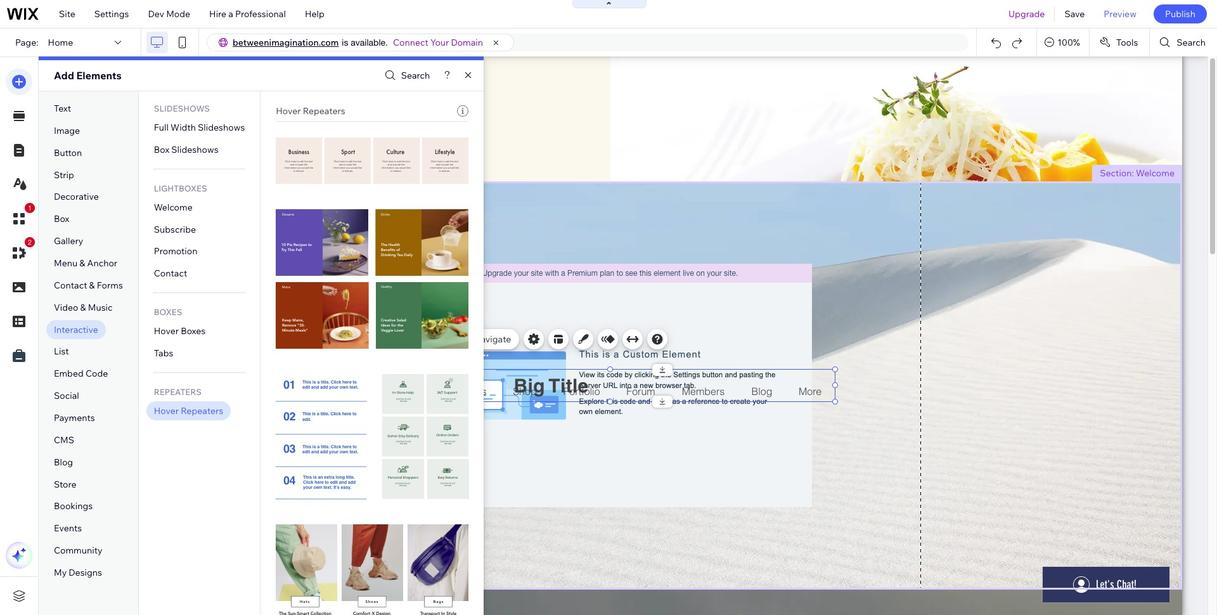 Task type: vqa. For each thing, say whether or not it's contained in the screenshot.
100%
yes



Task type: describe. For each thing, give the bounding box(es) containing it.
horizontal
[[389, 360, 426, 369]]

section:
[[1101, 167, 1135, 179]]

add elements
[[54, 69, 122, 82]]

embed
[[54, 368, 84, 380]]

payments
[[54, 412, 95, 424]]

0 vertical spatial hover
[[276, 105, 301, 117]]

forms
[[97, 280, 123, 291]]

box slideshows
[[154, 144, 219, 155]]

tools
[[1117, 37, 1139, 48]]

events
[[54, 523, 82, 534]]

2 vertical spatial hover
[[154, 405, 179, 417]]

available.
[[351, 37, 388, 48]]

subscribe
[[154, 224, 196, 235]]

2
[[28, 239, 32, 246]]

list
[[54, 346, 69, 357]]

menu for manage menu
[[430, 334, 453, 345]]

contact for contact & forms
[[54, 280, 87, 291]]

community
[[54, 545, 102, 556]]

tabs
[[154, 348, 173, 359]]

publish
[[1166, 8, 1196, 20]]

0 horizontal spatial search
[[401, 70, 430, 81]]

preview
[[1105, 8, 1137, 20]]

add
[[54, 69, 74, 82]]

menu & anchor
[[54, 258, 117, 269]]

100%
[[1058, 37, 1081, 48]]

section: welcome
[[1101, 167, 1175, 179]]

lightboxes
[[154, 183, 207, 193]]

1 vertical spatial slideshows
[[198, 122, 245, 133]]

menu for horizontal menu
[[427, 360, 448, 369]]

width
[[171, 122, 196, 133]]

dev mode
[[148, 8, 190, 20]]

2 vertical spatial repeaters
[[181, 405, 223, 417]]

domain
[[451, 37, 483, 48]]

video & music
[[54, 302, 113, 313]]

connect
[[393, 37, 429, 48]]

my designs
[[54, 567, 102, 579]]

contact & forms
[[54, 280, 123, 291]]

a
[[229, 8, 233, 20]]

site
[[59, 8, 75, 20]]

contact for contact
[[154, 268, 187, 279]]

blog
[[54, 457, 73, 468]]

gallery
[[54, 235, 83, 247]]

0 vertical spatial slideshows
[[154, 103, 210, 114]]

button
[[54, 147, 82, 158]]

settings
[[94, 8, 129, 20]]

music
[[88, 302, 113, 313]]

mode
[[166, 8, 190, 20]]

1 button
[[6, 203, 35, 232]]

full width slideshows
[[154, 122, 245, 133]]

2 button
[[6, 237, 35, 266]]

1 vertical spatial hover
[[154, 326, 179, 337]]

video
[[54, 302, 78, 313]]

anchor
[[87, 258, 117, 269]]



Task type: locate. For each thing, give the bounding box(es) containing it.
slideshows
[[154, 103, 210, 114], [198, 122, 245, 133], [171, 144, 219, 155]]

slideshows right width
[[198, 122, 245, 133]]

is
[[342, 37, 349, 48]]

upgrade
[[1009, 8, 1046, 20]]

boxes
[[154, 307, 182, 317], [181, 326, 206, 337]]

my
[[54, 567, 67, 579]]

image
[[54, 125, 80, 136]]

1 horizontal spatial hover repeaters
[[276, 105, 346, 117]]

full
[[154, 122, 169, 133]]

contact
[[154, 268, 187, 279], [54, 280, 87, 291]]

1 vertical spatial hover repeaters
[[154, 405, 223, 417]]

hover repeaters
[[276, 105, 346, 117], [154, 405, 223, 417]]

0 vertical spatial repeaters
[[303, 105, 346, 117]]

& left forms
[[89, 280, 95, 291]]

0 vertical spatial welcome
[[1137, 167, 1175, 179]]

designs
[[69, 567, 102, 579]]

1 vertical spatial search
[[401, 70, 430, 81]]

contact up video
[[54, 280, 87, 291]]

search down publish
[[1178, 37, 1207, 48]]

slideshows up width
[[154, 103, 210, 114]]

store
[[54, 479, 76, 490]]

cms
[[54, 434, 74, 446]]

1 vertical spatial boxes
[[181, 326, 206, 337]]

preview button
[[1095, 0, 1147, 28]]

manage menu
[[394, 334, 453, 345]]

help
[[305, 8, 325, 20]]

hire
[[209, 8, 227, 20]]

promotion
[[154, 246, 198, 257]]

welcome right section:
[[1137, 167, 1175, 179]]

0 vertical spatial search button
[[1151, 29, 1218, 56]]

hover boxes
[[154, 326, 206, 337]]

& for contact
[[89, 280, 95, 291]]

publish button
[[1154, 4, 1208, 23]]

save
[[1065, 8, 1086, 20]]

1 horizontal spatial box
[[154, 144, 169, 155]]

code
[[86, 368, 108, 380]]

box down the full
[[154, 144, 169, 155]]

search button down publish
[[1151, 29, 1218, 56]]

hire a professional
[[209, 8, 286, 20]]

1 vertical spatial welcome
[[154, 202, 193, 213]]

100% button
[[1038, 29, 1090, 56]]

2 vertical spatial slideshows
[[171, 144, 219, 155]]

welcome
[[1137, 167, 1175, 179], [154, 202, 193, 213]]

& right video
[[80, 302, 86, 313]]

box for box slideshows
[[154, 144, 169, 155]]

box up gallery
[[54, 213, 69, 225]]

decorative
[[54, 191, 99, 203]]

elements
[[76, 69, 122, 82]]

save button
[[1056, 0, 1095, 28]]

0 horizontal spatial hover repeaters
[[154, 405, 223, 417]]

box for box
[[54, 213, 69, 225]]

1 vertical spatial box
[[54, 213, 69, 225]]

embed code
[[54, 368, 108, 380]]

1 horizontal spatial search button
[[1151, 29, 1218, 56]]

search button down connect
[[382, 66, 430, 85]]

is available. connect your domain
[[342, 37, 483, 48]]

text
[[54, 103, 71, 114]]

& for menu
[[80, 258, 85, 269]]

0 horizontal spatial box
[[54, 213, 69, 225]]

1
[[28, 204, 32, 212]]

1 vertical spatial menu
[[430, 334, 453, 345]]

2 vertical spatial menu
[[427, 360, 448, 369]]

box
[[154, 144, 169, 155], [54, 213, 69, 225]]

& for video
[[80, 302, 86, 313]]

0 vertical spatial search
[[1178, 37, 1207, 48]]

search down is available. connect your domain
[[401, 70, 430, 81]]

0 horizontal spatial search button
[[382, 66, 430, 85]]

0 vertical spatial &
[[80, 258, 85, 269]]

menu
[[54, 258, 78, 269], [430, 334, 453, 345], [427, 360, 448, 369]]

manage
[[394, 334, 428, 345]]

search
[[1178, 37, 1207, 48], [401, 70, 430, 81]]

contact down "promotion" on the top of the page
[[154, 268, 187, 279]]

dev
[[148, 8, 164, 20]]

0 vertical spatial boxes
[[154, 307, 182, 317]]

your
[[431, 37, 449, 48]]

search button
[[1151, 29, 1218, 56], [382, 66, 430, 85]]

1 horizontal spatial contact
[[154, 268, 187, 279]]

interactive
[[54, 324, 98, 335]]

0 vertical spatial menu
[[54, 258, 78, 269]]

professional
[[235, 8, 286, 20]]

1 vertical spatial search button
[[382, 66, 430, 85]]

2 vertical spatial &
[[80, 302, 86, 313]]

tools button
[[1090, 29, 1150, 56]]

1 vertical spatial repeaters
[[154, 387, 202, 397]]

& left anchor at the left top of the page
[[80, 258, 85, 269]]

&
[[80, 258, 85, 269], [89, 280, 95, 291], [80, 302, 86, 313]]

welcome down lightboxes
[[154, 202, 193, 213]]

0 vertical spatial hover repeaters
[[276, 105, 346, 117]]

0 horizontal spatial welcome
[[154, 202, 193, 213]]

1 vertical spatial &
[[89, 280, 95, 291]]

repeaters
[[303, 105, 346, 117], [154, 387, 202, 397], [181, 405, 223, 417]]

social
[[54, 390, 79, 402]]

slideshows down 'full width slideshows'
[[171, 144, 219, 155]]

0 horizontal spatial contact
[[54, 280, 87, 291]]

hover
[[276, 105, 301, 117], [154, 326, 179, 337], [154, 405, 179, 417]]

home
[[48, 37, 73, 48]]

betweenimagination.com
[[233, 37, 339, 48]]

navigate
[[474, 334, 511, 345]]

horizontal menu
[[389, 360, 448, 369]]

menu right the manage
[[430, 334, 453, 345]]

1 horizontal spatial search
[[1178, 37, 1207, 48]]

strip
[[54, 169, 74, 181]]

0 vertical spatial box
[[154, 144, 169, 155]]

1 horizontal spatial welcome
[[1137, 167, 1175, 179]]

menu down gallery
[[54, 258, 78, 269]]

menu down manage menu
[[427, 360, 448, 369]]

bookings
[[54, 501, 93, 512]]



